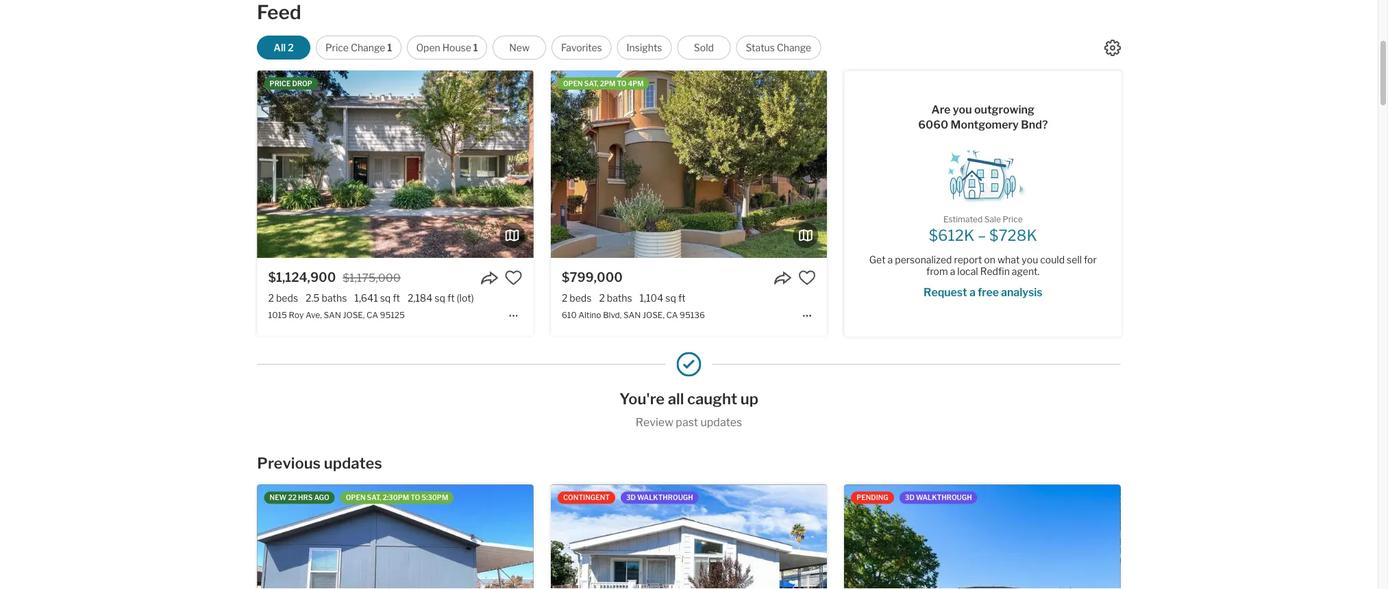 Task type: vqa. For each thing, say whether or not it's contained in the screenshot.
Buy ▾ dropdown button
no



Task type: describe. For each thing, give the bounding box(es) containing it.
1015
[[268, 310, 287, 320]]

contingent
[[563, 494, 610, 502]]

could
[[1040, 254, 1065, 266]]

1,104 sq ft
[[640, 293, 686, 304]]

you're all caught up
[[619, 390, 758, 408]]

analysis
[[1001, 286, 1042, 299]]

95125
[[380, 310, 405, 320]]

feed
[[257, 1, 301, 24]]

outgrowing
[[974, 103, 1035, 116]]

$799,000
[[562, 270, 623, 285]]

get a personalized report on what you could sell for from a local redfin agent.
[[869, 254, 1097, 278]]

favorite button checkbox for $799,000
[[798, 269, 816, 287]]

change for status
[[777, 42, 811, 53]]

change for price
[[351, 42, 385, 53]]

$1,175,000
[[343, 271, 401, 285]]

favorite button checkbox for $1,124,900
[[505, 269, 523, 287]]

open sat, 2pm to 4pm
[[563, 79, 644, 88]]

what
[[997, 254, 1020, 266]]

get
[[869, 254, 886, 266]]

2 up 610
[[562, 293, 567, 304]]

2 photo of 3637 snell ave #412, san jose, ca 95136 image from the left
[[827, 485, 1103, 590]]

1,641
[[354, 293, 378, 304]]

beds for $1,124,900
[[276, 293, 298, 304]]

ave,
[[306, 310, 322, 320]]

favorites
[[561, 42, 602, 53]]

3d walkthrough for pending
[[905, 494, 972, 502]]

past
[[676, 416, 698, 429]]

sat, for 2pm
[[584, 79, 599, 88]]

baths for $799,000
[[607, 293, 632, 304]]

22
[[288, 494, 297, 502]]

request a free analysis
[[924, 286, 1042, 299]]

free
[[978, 286, 999, 299]]

Sold radio
[[677, 36, 731, 60]]

status change
[[746, 42, 811, 53]]

price
[[270, 79, 291, 88]]

2 beds for $799,000
[[562, 293, 592, 304]]

2.5 baths
[[306, 293, 347, 304]]

0 horizontal spatial updates
[[324, 454, 382, 473]]

open for open sat, 2:30pm to 5:30pm
[[346, 494, 365, 502]]

agent.
[[1012, 266, 1040, 278]]

a for request
[[969, 286, 975, 299]]

a for get
[[888, 254, 893, 266]]

610
[[562, 310, 577, 320]]

2 photo of 2135 little orchard st #14, san jose, ca 95125 image from the left
[[533, 485, 810, 590]]

5:30pm
[[421, 494, 448, 502]]

1,641 sq ft
[[354, 293, 400, 304]]

$1,124,900
[[268, 270, 336, 285]]

previous updates
[[257, 454, 382, 473]]

redfin
[[980, 266, 1010, 278]]

you inside get a personalized report on what you could sell for from a local redfin agent.
[[1022, 254, 1038, 266]]

estimated
[[943, 215, 983, 225]]

favorite button image for $1,124,900
[[505, 269, 523, 287]]

all 2
[[274, 42, 294, 53]]

from
[[926, 266, 948, 278]]

walkthrough for pending
[[916, 494, 972, 502]]

open
[[416, 42, 440, 53]]

option group containing all
[[257, 36, 821, 60]]

beds for $799,000
[[570, 293, 592, 304]]

review
[[636, 416, 673, 429]]

2pm
[[600, 79, 616, 88]]

to for 2pm
[[617, 79, 626, 88]]

request a free analysis button
[[906, 278, 1060, 306]]

san for $799,000
[[623, 310, 641, 320]]

new 22 hrs ago
[[270, 494, 329, 502]]

san for $1,124,900
[[324, 310, 341, 320]]

you're
[[619, 390, 665, 408]]

ca for $799,000
[[666, 310, 678, 320]]

2 ft from the left
[[447, 293, 455, 304]]

2 photo of 1015 roy ave, san jose, ca 95125 image from the left
[[533, 71, 810, 258]]

status
[[746, 42, 775, 53]]

0 vertical spatial updates
[[701, 416, 742, 429]]

1 photo of 5149 barron park dr, san jose, ca 95136 image from the left
[[844, 485, 1120, 590]]

2 up 1015
[[268, 293, 274, 304]]

2:30pm
[[383, 494, 409, 502]]

previous
[[257, 454, 321, 473]]

walkthrough for contingent
[[637, 494, 693, 502]]

Status Change radio
[[736, 36, 821, 60]]

price drop
[[270, 79, 312, 88]]

2 up blvd,
[[599, 293, 605, 304]]

jose, for $1,124,900
[[343, 310, 365, 320]]

2 inside all radio
[[288, 42, 294, 53]]

3d for contingent
[[626, 494, 636, 502]]

all
[[668, 390, 684, 408]]

are
[[932, 103, 951, 116]]

610 altino blvd, san jose, ca 95136
[[562, 310, 705, 320]]

1015 roy ave, san jose, ca 95125
[[268, 310, 405, 320]]

sat, for 2:30pm
[[367, 494, 381, 502]]

report
[[954, 254, 982, 266]]

$1,124,900 $1,175,000
[[268, 270, 401, 285]]

for
[[1084, 254, 1097, 266]]

Open House radio
[[407, 36, 487, 60]]



Task type: locate. For each thing, give the bounding box(es) containing it.
2 beds from the left
[[570, 293, 592, 304]]

beds
[[276, 293, 298, 304], [570, 293, 592, 304]]

2 right all
[[288, 42, 294, 53]]

Price Change radio
[[316, 36, 402, 60]]

ft up 95136
[[678, 293, 686, 304]]

3d right pending
[[905, 494, 915, 502]]

1 horizontal spatial updates
[[701, 416, 742, 429]]

2 walkthrough from the left
[[916, 494, 972, 502]]

1 vertical spatial open
[[346, 494, 365, 502]]

open right ago
[[346, 494, 365, 502]]

change inside 'radio'
[[351, 42, 385, 53]]

ca for $1,124,900
[[367, 310, 378, 320]]

2 baths from the left
[[607, 293, 632, 304]]

option group
[[257, 36, 821, 60]]

2 horizontal spatial a
[[969, 286, 975, 299]]

a inside button
[[969, 286, 975, 299]]

sat, left the 2pm
[[584, 79, 599, 88]]

up
[[740, 390, 758, 408]]

favorite button image
[[505, 269, 523, 287], [798, 269, 816, 287]]

1 horizontal spatial jose,
[[643, 310, 665, 320]]

change left open
[[351, 42, 385, 53]]

open sat, 2:30pm to 5:30pm
[[346, 494, 448, 502]]

0 horizontal spatial open
[[346, 494, 365, 502]]

photo of 5149 barron park dr, san jose, ca 95136 image
[[844, 485, 1120, 590], [1120, 485, 1388, 590]]

2 horizontal spatial sq
[[665, 293, 676, 304]]

ca down "1,104 sq ft"
[[666, 310, 678, 320]]

house
[[442, 42, 471, 53]]

pending
[[857, 494, 888, 502]]

request
[[924, 286, 967, 299]]

All radio
[[257, 36, 310, 60]]

1 photo of 3637 snell ave #412, san jose, ca 95136 image from the left
[[551, 485, 827, 590]]

2 san from the left
[[623, 310, 641, 320]]

san right blvd,
[[623, 310, 641, 320]]

New radio
[[493, 36, 546, 60]]

3 sq from the left
[[665, 293, 676, 304]]

0 vertical spatial price
[[325, 42, 349, 53]]

6060
[[918, 118, 948, 131]]

personalized
[[895, 254, 952, 266]]

1 photo of 2135 little orchard st #14, san jose, ca 95125 image from the left
[[257, 485, 534, 590]]

1 horizontal spatial favorite button image
[[798, 269, 816, 287]]

1
[[387, 42, 392, 53], [473, 42, 478, 53]]

sq for $799,000
[[665, 293, 676, 304]]

1 horizontal spatial san
[[623, 310, 641, 320]]

95136
[[680, 310, 705, 320]]

sell
[[1067, 254, 1082, 266]]

0 horizontal spatial beds
[[276, 293, 298, 304]]

2 3d walkthrough from the left
[[905, 494, 972, 502]]

ft for $1,124,900
[[393, 293, 400, 304]]

open left the 2pm
[[563, 79, 583, 88]]

Insights radio
[[617, 36, 672, 60]]

open
[[563, 79, 583, 88], [346, 494, 365, 502]]

jose, down 1,641
[[343, 310, 365, 320]]

ca
[[367, 310, 378, 320], [666, 310, 678, 320]]

1 horizontal spatial ft
[[447, 293, 455, 304]]

1 horizontal spatial sq
[[435, 293, 445, 304]]

0 horizontal spatial sat,
[[367, 494, 381, 502]]

1 change from the left
[[351, 42, 385, 53]]

1 2 beds from the left
[[268, 293, 298, 304]]

photo of 1015 roy ave, san jose, ca 95125 image
[[257, 71, 534, 258], [533, 71, 810, 258]]

estimated sale price $612k – $728k
[[929, 215, 1037, 245]]

sq up 95125
[[380, 293, 391, 304]]

3d right contingent on the bottom
[[626, 494, 636, 502]]

0 vertical spatial sat,
[[584, 79, 599, 88]]

$612k
[[929, 226, 975, 245]]

photo of 2135 little orchard st #14, san jose, ca 95125 image
[[257, 485, 534, 590], [533, 485, 810, 590]]

review past updates
[[636, 416, 742, 429]]

1 horizontal spatial 1
[[473, 42, 478, 53]]

sq
[[380, 293, 391, 304], [435, 293, 445, 304], [665, 293, 676, 304]]

1 right house
[[473, 42, 478, 53]]

roy
[[289, 310, 304, 320]]

you right are
[[953, 103, 972, 116]]

1 vertical spatial to
[[411, 494, 420, 502]]

price up $728k
[[1003, 215, 1023, 225]]

ago
[[314, 494, 329, 502]]

2 sq from the left
[[435, 293, 445, 304]]

jose,
[[343, 310, 365, 320], [643, 310, 665, 320]]

2.5
[[306, 293, 320, 304]]

0 horizontal spatial change
[[351, 42, 385, 53]]

sq for $1,124,900
[[380, 293, 391, 304]]

0 horizontal spatial baths
[[322, 293, 347, 304]]

montgomery
[[951, 118, 1019, 131]]

1 horizontal spatial to
[[617, 79, 626, 88]]

1 vertical spatial you
[[1022, 254, 1038, 266]]

2 favorite button checkbox from the left
[[798, 269, 816, 287]]

1 sq from the left
[[380, 293, 391, 304]]

1 favorite button image from the left
[[505, 269, 523, 287]]

1 vertical spatial updates
[[324, 454, 382, 473]]

3d walkthrough
[[626, 494, 693, 502], [905, 494, 972, 502]]

2 1 from the left
[[473, 42, 478, 53]]

Favorites radio
[[552, 36, 612, 60]]

1 jose, from the left
[[343, 310, 365, 320]]

1 horizontal spatial you
[[1022, 254, 1038, 266]]

0 horizontal spatial walkthrough
[[637, 494, 693, 502]]

1 horizontal spatial walkthrough
[[916, 494, 972, 502]]

0 horizontal spatial price
[[325, 42, 349, 53]]

ca down 1,641 sq ft
[[367, 310, 378, 320]]

0 horizontal spatial 3d
[[626, 494, 636, 502]]

to
[[617, 79, 626, 88], [411, 494, 420, 502]]

blvd,
[[603, 310, 622, 320]]

sq right 1,104
[[665, 293, 676, 304]]

updates down caught
[[701, 416, 742, 429]]

0 horizontal spatial 2 beds
[[268, 293, 298, 304]]

0 horizontal spatial san
[[324, 310, 341, 320]]

baths for $1,124,900
[[322, 293, 347, 304]]

(lot)
[[457, 293, 474, 304]]

sale
[[984, 215, 1001, 225]]

0 horizontal spatial jose,
[[343, 310, 365, 320]]

change inside radio
[[777, 42, 811, 53]]

san down 2.5 baths
[[324, 310, 341, 320]]

2 photo of 610 altino blvd, san jose, ca 95136 image from the left
[[827, 71, 1103, 258]]

0 horizontal spatial favorite button image
[[505, 269, 523, 287]]

3d
[[626, 494, 636, 502], [905, 494, 915, 502]]

2 favorite button image from the left
[[798, 269, 816, 287]]

1 inside the price change 'radio'
[[387, 42, 392, 53]]

sq right 2,184
[[435, 293, 445, 304]]

photo of 3637 snell ave #412, san jose, ca 95136 image
[[551, 485, 827, 590], [827, 485, 1103, 590]]

price change 1
[[325, 42, 392, 53]]

1 3d from the left
[[626, 494, 636, 502]]

1 horizontal spatial sat,
[[584, 79, 599, 88]]

new
[[509, 42, 530, 53]]

ft
[[393, 293, 400, 304], [447, 293, 455, 304], [678, 293, 686, 304]]

san
[[324, 310, 341, 320], [623, 310, 641, 320]]

4pm
[[628, 79, 644, 88]]

1 horizontal spatial change
[[777, 42, 811, 53]]

2 beds for $1,124,900
[[268, 293, 298, 304]]

you inside are you outgrowing 6060 montgomery bnd?
[[953, 103, 972, 116]]

drop
[[292, 79, 312, 88]]

an image of a house image
[[939, 143, 1027, 203]]

jose, down 1,104
[[643, 310, 665, 320]]

on
[[984, 254, 995, 266]]

altino
[[578, 310, 601, 320]]

price inside 'radio'
[[325, 42, 349, 53]]

0 horizontal spatial a
[[888, 254, 893, 266]]

1 inside open house radio
[[473, 42, 478, 53]]

1 vertical spatial sat,
[[367, 494, 381, 502]]

0 vertical spatial you
[[953, 103, 972, 116]]

price inside the estimated sale price $612k – $728k
[[1003, 215, 1023, 225]]

a right get
[[888, 254, 893, 266]]

ft left (lot) at the left of page
[[447, 293, 455, 304]]

2 photo of 5149 barron park dr, san jose, ca 95136 image from the left
[[1120, 485, 1388, 590]]

3 ft from the left
[[678, 293, 686, 304]]

ft up 95125
[[393, 293, 400, 304]]

open house 1
[[416, 42, 478, 53]]

you up agent.
[[1022, 254, 1038, 266]]

2 change from the left
[[777, 42, 811, 53]]

0 vertical spatial to
[[617, 79, 626, 88]]

ft for $799,000
[[678, 293, 686, 304]]

to right 2:30pm at the bottom
[[411, 494, 420, 502]]

updates up ago
[[324, 454, 382, 473]]

a left free
[[969, 286, 975, 299]]

0 horizontal spatial ft
[[393, 293, 400, 304]]

1 ca from the left
[[367, 310, 378, 320]]

1 horizontal spatial a
[[950, 266, 955, 278]]

1 san from the left
[[324, 310, 341, 320]]

1 photo of 610 altino blvd, san jose, ca 95136 image from the left
[[551, 71, 827, 258]]

1 for open house 1
[[473, 42, 478, 53]]

2 beds up 1015
[[268, 293, 298, 304]]

a left the local
[[950, 266, 955, 278]]

–
[[978, 226, 986, 245]]

0 horizontal spatial sq
[[380, 293, 391, 304]]

0 horizontal spatial to
[[411, 494, 420, 502]]

beds up roy
[[276, 293, 298, 304]]

caught
[[687, 390, 737, 408]]

1 1 from the left
[[387, 42, 392, 53]]

0 horizontal spatial 3d walkthrough
[[626, 494, 693, 502]]

3d walkthrough for contingent
[[626, 494, 693, 502]]

hrs
[[298, 494, 313, 502]]

1 for price change 1
[[387, 42, 392, 53]]

sat,
[[584, 79, 599, 88], [367, 494, 381, 502]]

local
[[957, 266, 978, 278]]

1 horizontal spatial price
[[1003, 215, 1023, 225]]

to for 2:30pm
[[411, 494, 420, 502]]

1 horizontal spatial 3d walkthrough
[[905, 494, 972, 502]]

to right the 2pm
[[617, 79, 626, 88]]

1 left open
[[387, 42, 392, 53]]

2 horizontal spatial ft
[[678, 293, 686, 304]]

1 ft from the left
[[393, 293, 400, 304]]

2 baths
[[599, 293, 632, 304]]

0 horizontal spatial ca
[[367, 310, 378, 320]]

are you outgrowing 6060 montgomery bnd?
[[918, 103, 1048, 131]]

change
[[351, 42, 385, 53], [777, 42, 811, 53]]

2,184
[[408, 293, 433, 304]]

1 beds from the left
[[276, 293, 298, 304]]

favorite button image for $799,000
[[798, 269, 816, 287]]

updates
[[701, 416, 742, 429], [324, 454, 382, 473]]

0 horizontal spatial you
[[953, 103, 972, 116]]

1 baths from the left
[[322, 293, 347, 304]]

1 vertical spatial price
[[1003, 215, 1023, 225]]

1 horizontal spatial 3d
[[905, 494, 915, 502]]

bnd?
[[1021, 118, 1048, 131]]

2 ca from the left
[[666, 310, 678, 320]]

photo of 610 altino blvd, san jose, ca 95136 image
[[551, 71, 827, 258], [827, 71, 1103, 258]]

1 horizontal spatial favorite button checkbox
[[798, 269, 816, 287]]

1 3d walkthrough from the left
[[626, 494, 693, 502]]

0 horizontal spatial 1
[[387, 42, 392, 53]]

2 beds up 610
[[562, 293, 592, 304]]

sat, left 2:30pm at the bottom
[[367, 494, 381, 502]]

1 horizontal spatial ca
[[666, 310, 678, 320]]

0 vertical spatial open
[[563, 79, 583, 88]]

price right "all 2"
[[325, 42, 349, 53]]

1 horizontal spatial 2 beds
[[562, 293, 592, 304]]

1 walkthrough from the left
[[637, 494, 693, 502]]

3d for pending
[[905, 494, 915, 502]]

2,184 sq ft (lot)
[[408, 293, 474, 304]]

beds up altino
[[570, 293, 592, 304]]

insights
[[627, 42, 662, 53]]

change right status
[[777, 42, 811, 53]]

2 jose, from the left
[[643, 310, 665, 320]]

new
[[270, 494, 287, 502]]

open for open sat, 2pm to 4pm
[[563, 79, 583, 88]]

1,104
[[640, 293, 663, 304]]

1 horizontal spatial baths
[[607, 293, 632, 304]]

2 2 beds from the left
[[562, 293, 592, 304]]

1 photo of 1015 roy ave, san jose, ca 95125 image from the left
[[257, 71, 534, 258]]

all
[[274, 42, 286, 53]]

1 horizontal spatial beds
[[570, 293, 592, 304]]

sold
[[694, 42, 714, 53]]

favorite button checkbox
[[505, 269, 523, 287], [798, 269, 816, 287]]

jose, for $799,000
[[643, 310, 665, 320]]

baths up 1015 roy ave, san jose, ca 95125
[[322, 293, 347, 304]]

2 3d from the left
[[905, 494, 915, 502]]

1 favorite button checkbox from the left
[[505, 269, 523, 287]]

2 beds
[[268, 293, 298, 304], [562, 293, 592, 304]]

0 horizontal spatial favorite button checkbox
[[505, 269, 523, 287]]

price
[[325, 42, 349, 53], [1003, 215, 1023, 225]]

baths up blvd,
[[607, 293, 632, 304]]

1 horizontal spatial open
[[563, 79, 583, 88]]

a
[[888, 254, 893, 266], [950, 266, 955, 278], [969, 286, 975, 299]]

$728k
[[989, 226, 1037, 245]]



